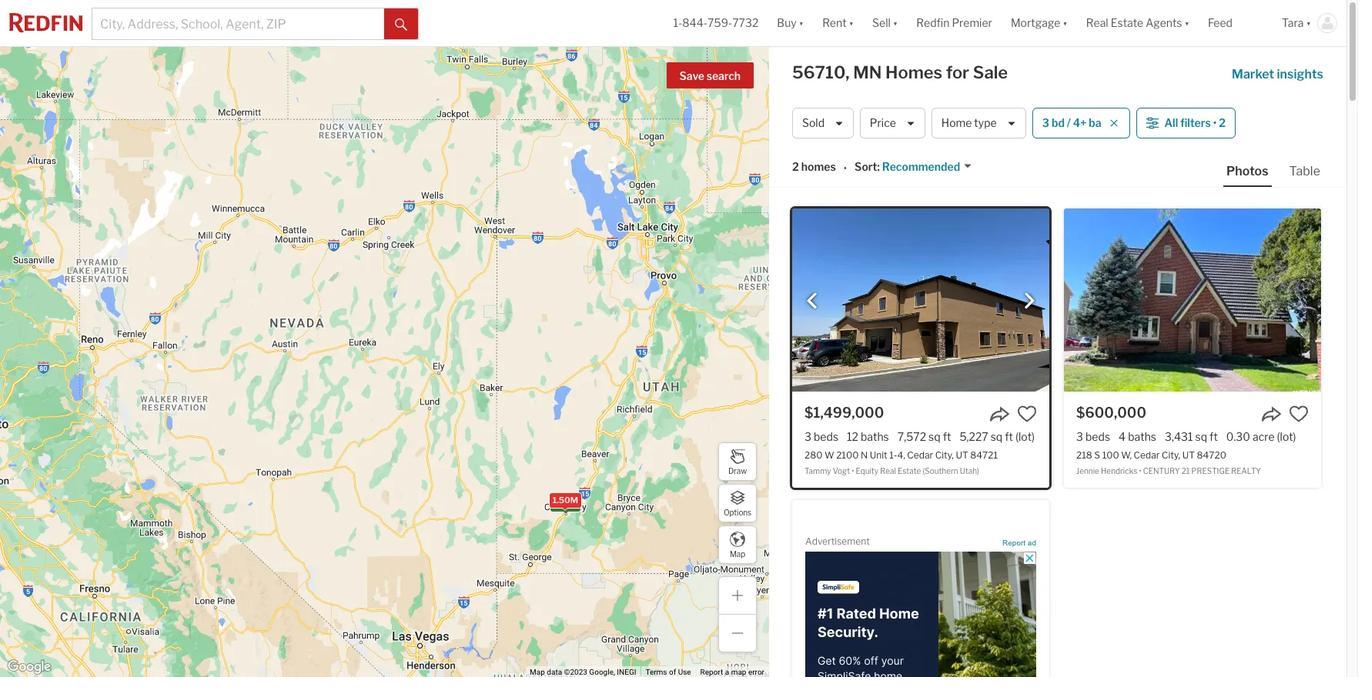 Task type: describe. For each thing, give the bounding box(es) containing it.
jennie
[[1076, 467, 1099, 476]]

real inside 280 w 2100 n unit 1-4, cedar city, ut 84721 tammy vogt • equity real estate (southern utah)
[[880, 467, 896, 476]]

buy
[[777, 16, 797, 30]]

sell ▾ button
[[863, 0, 907, 46]]

3,431 sq ft
[[1165, 430, 1218, 443]]

filters
[[1180, 117, 1211, 130]]

draw button
[[718, 443, 757, 481]]

2 sq from the left
[[991, 430, 1003, 443]]

home
[[941, 117, 972, 130]]

218
[[1076, 450, 1092, 461]]

rent
[[822, 16, 847, 30]]

options button
[[718, 484, 757, 523]]

favorite button checkbox for $600,000
[[1289, 404, 1309, 424]]

real estate agents ▾ link
[[1086, 0, 1189, 46]]

rent ▾
[[822, 16, 854, 30]]

real estate agents ▾ button
[[1077, 0, 1199, 46]]

1 (lot) from the left
[[1015, 430, 1035, 443]]

favorite button image
[[1017, 404, 1037, 424]]

▾ for tara ▾
[[1306, 16, 1311, 30]]

21
[[1182, 467, 1190, 476]]

submit search image
[[395, 18, 407, 31]]

©2023
[[564, 668, 587, 677]]

error
[[748, 668, 764, 677]]

all
[[1164, 117, 1178, 130]]

sq for $600,000
[[1195, 430, 1207, 443]]

report ad
[[1002, 539, 1036, 548]]

buy ▾
[[777, 16, 804, 30]]

mortgage
[[1011, 16, 1060, 30]]

ut inside 280 w 2100 n unit 1-4, cedar city, ut 84721 tammy vogt • equity real estate (southern utah)
[[956, 450, 968, 461]]

2 inside 2 homes •
[[792, 160, 799, 174]]

▾ for buy ▾
[[799, 16, 804, 30]]

7732
[[732, 16, 759, 30]]

equity
[[856, 467, 878, 476]]

sort :
[[855, 160, 880, 174]]

save
[[679, 69, 704, 82]]

cedar inside 280 w 2100 n unit 1-4, cedar city, ut 84721 tammy vogt • equity real estate (southern utah)
[[907, 450, 933, 461]]

redfin
[[916, 16, 950, 30]]

3 inside 3 bd / 4+ ba button
[[1042, 117, 1049, 130]]

2 (lot) from the left
[[1277, 430, 1296, 443]]

baths for $600,000
[[1128, 430, 1156, 443]]

map button
[[718, 526, 757, 564]]

4+
[[1073, 117, 1086, 130]]

759-
[[708, 16, 732, 30]]

real estate agents ▾
[[1086, 16, 1189, 30]]

report for report a map error
[[700, 668, 723, 677]]

feed button
[[1199, 0, 1273, 46]]

type
[[974, 117, 997, 130]]

ft for $1,499,000
[[943, 430, 951, 443]]

bd
[[1052, 117, 1065, 130]]

of
[[669, 668, 676, 677]]

inegi
[[617, 668, 636, 677]]

home type
[[941, 117, 997, 130]]

unit
[[870, 450, 887, 461]]

▾ for sell ▾
[[893, 16, 898, 30]]

3 beds for $1,499,000
[[805, 430, 838, 443]]

baths for $1,499,000
[[861, 430, 889, 443]]

12
[[847, 430, 858, 443]]

insights
[[1277, 67, 1323, 82]]

buy ▾ button
[[777, 0, 804, 46]]

search
[[707, 69, 741, 82]]

$1,499,000
[[805, 405, 884, 421]]

2 ft from the left
[[1005, 430, 1013, 443]]

price
[[870, 117, 896, 130]]

draw
[[728, 466, 747, 475]]

cedar inside 218 s 100 w, cedar city, ut 84720 jennie hendricks • century 21 prestige realty
[[1134, 450, 1160, 461]]

218 s 100 w, cedar city, ut 84720 jennie hendricks • century 21 prestige realty
[[1076, 450, 1261, 476]]

12 baths
[[847, 430, 889, 443]]

table
[[1289, 164, 1320, 179]]

recommended button
[[880, 160, 972, 174]]

feed
[[1208, 16, 1233, 30]]

advertisement
[[805, 536, 870, 548]]

280 w 2100 n unit 1-4, cedar city, ut 84721 tammy vogt • equity real estate (southern utah)
[[805, 450, 998, 476]]

estate inside 280 w 2100 n unit 1-4, cedar city, ut 84721 tammy vogt • equity real estate (southern utah)
[[898, 467, 921, 476]]

4,
[[897, 450, 905, 461]]

save search
[[679, 69, 741, 82]]

utah)
[[960, 467, 979, 476]]

sale
[[973, 62, 1008, 82]]

/
[[1067, 117, 1071, 130]]

table button
[[1286, 163, 1323, 186]]

google image
[[4, 657, 55, 677]]

real inside real estate agents ▾ link
[[1086, 16, 1108, 30]]

terms of use link
[[645, 668, 691, 677]]

▾ for rent ▾
[[849, 16, 854, 30]]

city, inside 218 s 100 w, cedar city, ut 84720 jennie hendricks • century 21 prestige realty
[[1162, 450, 1180, 461]]

2 homes •
[[792, 160, 847, 175]]

mortgage ▾
[[1011, 16, 1068, 30]]

sq for $1,499,000
[[929, 430, 941, 443]]

1-844-759-7732
[[673, 16, 759, 30]]

▾ for mortgage ▾
[[1063, 16, 1068, 30]]

1-844-759-7732 link
[[673, 16, 759, 30]]

sell ▾
[[872, 16, 898, 30]]

redfin premier
[[916, 16, 992, 30]]

3 bd / 4+ ba
[[1042, 117, 1101, 130]]

ft for $600,000
[[1210, 430, 1218, 443]]

ut inside 218 s 100 w, cedar city, ut 84720 jennie hendricks • century 21 prestige realty
[[1182, 450, 1195, 461]]



Task type: vqa. For each thing, say whether or not it's contained in the screenshot.
S
yes



Task type: locate. For each thing, give the bounding box(es) containing it.
1 favorite button checkbox from the left
[[1017, 404, 1037, 424]]

2 3 beds from the left
[[1076, 430, 1110, 443]]

1- inside 280 w 2100 n unit 1-4, cedar city, ut 84721 tammy vogt • equity real estate (southern utah)
[[889, 450, 897, 461]]

3 beds up w
[[805, 430, 838, 443]]

estate inside real estate agents ▾ link
[[1111, 16, 1143, 30]]

beds for $1,499,000
[[814, 430, 838, 443]]

2 ut from the left
[[1182, 450, 1195, 461]]

1 horizontal spatial 2
[[1219, 117, 1226, 130]]

1 horizontal spatial 3
[[1042, 117, 1049, 130]]

3
[[1042, 117, 1049, 130], [805, 430, 811, 443], [1076, 430, 1083, 443]]

1- left "759-"
[[673, 16, 682, 30]]

0 horizontal spatial baths
[[861, 430, 889, 443]]

0 vertical spatial report
[[1002, 539, 1026, 548]]

ft left 5,227
[[943, 430, 951, 443]]

3 bd / 4+ ba button
[[1032, 108, 1130, 139]]

w
[[825, 450, 834, 461]]

for
[[946, 62, 969, 82]]

report for report ad
[[1002, 539, 1026, 548]]

0 horizontal spatial 2
[[792, 160, 799, 174]]

• right vogt
[[852, 467, 854, 476]]

City, Address, School, Agent, ZIP search field
[[92, 8, 384, 39]]

3 sq from the left
[[1195, 430, 1207, 443]]

real
[[1086, 16, 1108, 30], [880, 467, 896, 476]]

sold
[[802, 117, 825, 130]]

7,572 sq ft
[[898, 430, 951, 443]]

market
[[1232, 67, 1274, 82]]

terms of use
[[645, 668, 691, 677]]

3 for $1,499,000
[[805, 430, 811, 443]]

0 horizontal spatial estate
[[898, 467, 921, 476]]

0 vertical spatial real
[[1086, 16, 1108, 30]]

1 horizontal spatial map
[[730, 549, 745, 559]]

2 beds from the left
[[1085, 430, 1110, 443]]

report left a
[[700, 668, 723, 677]]

mn
[[853, 62, 882, 82]]

0 horizontal spatial 3 beds
[[805, 430, 838, 443]]

home type button
[[931, 108, 1026, 139]]

• inside 2 homes •
[[844, 161, 847, 175]]

tara
[[1282, 16, 1304, 30]]

▾ right the 'buy'
[[799, 16, 804, 30]]

3 ▾ from the left
[[893, 16, 898, 30]]

(lot)
[[1015, 430, 1035, 443], [1277, 430, 1296, 443]]

rent ▾ button
[[813, 0, 863, 46]]

1.50m
[[552, 495, 578, 506]]

2100
[[836, 450, 859, 461]]

favorite button image
[[1289, 404, 1309, 424]]

0.30
[[1226, 430, 1250, 443]]

favorite button checkbox up 5,227 sq ft (lot)
[[1017, 404, 1037, 424]]

2 baths from the left
[[1128, 430, 1156, 443]]

3 beds up the s
[[1076, 430, 1110, 443]]

1 vertical spatial real
[[880, 467, 896, 476]]

1 horizontal spatial 1-
[[889, 450, 897, 461]]

1 horizontal spatial beds
[[1085, 430, 1110, 443]]

beds up w
[[814, 430, 838, 443]]

sell
[[872, 16, 891, 30]]

0 horizontal spatial 3
[[805, 430, 811, 443]]

photo of 280 w 2100 n unit 1-4, cedar city, ut 84721 image
[[792, 209, 1049, 392]]

data
[[547, 668, 562, 677]]

0 horizontal spatial real
[[880, 467, 896, 476]]

▾ right sell
[[893, 16, 898, 30]]

sq right 7,572
[[929, 430, 941, 443]]

baths
[[861, 430, 889, 443], [1128, 430, 1156, 443]]

0 vertical spatial 1-
[[673, 16, 682, 30]]

city, inside 280 w 2100 n unit 1-4, cedar city, ut 84721 tammy vogt • equity real estate (southern utah)
[[935, 450, 954, 461]]

3 beds
[[805, 430, 838, 443], [1076, 430, 1110, 443]]

favorite button checkbox
[[1017, 404, 1037, 424], [1289, 404, 1309, 424]]

0 vertical spatial 2
[[1219, 117, 1226, 130]]

sq up 84720
[[1195, 430, 1207, 443]]

2 city, from the left
[[1162, 450, 1180, 461]]

map left data
[[530, 668, 545, 677]]

1 horizontal spatial 3 beds
[[1076, 430, 1110, 443]]

sort
[[855, 160, 877, 174]]

previous button image
[[805, 293, 820, 308]]

w,
[[1121, 450, 1132, 461]]

sq
[[929, 430, 941, 443], [991, 430, 1003, 443], [1195, 430, 1207, 443]]

estate down 4,
[[898, 467, 921, 476]]

save search button
[[666, 62, 754, 89]]

0 horizontal spatial city,
[[935, 450, 954, 461]]

terms
[[645, 668, 667, 677]]

favorite button checkbox up 0.30 acre (lot)
[[1289, 404, 1309, 424]]

1 horizontal spatial ft
[[1005, 430, 1013, 443]]

84721
[[970, 450, 998, 461]]

ut
[[956, 450, 968, 461], [1182, 450, 1195, 461]]

city, up (southern
[[935, 450, 954, 461]]

• inside 218 s 100 w, cedar city, ut 84720 jennie hendricks • century 21 prestige realty
[[1139, 467, 1141, 476]]

cedar right 4,
[[907, 450, 933, 461]]

real down the unit
[[880, 467, 896, 476]]

0 horizontal spatial 1-
[[673, 16, 682, 30]]

1 vertical spatial map
[[530, 668, 545, 677]]

baths up the unit
[[861, 430, 889, 443]]

1 baths from the left
[[861, 430, 889, 443]]

beds for $600,000
[[1085, 430, 1110, 443]]

(southern
[[923, 467, 958, 476]]

1 vertical spatial report
[[700, 668, 723, 677]]

1 3 beds from the left
[[805, 430, 838, 443]]

280
[[805, 450, 823, 461]]

map inside button
[[730, 549, 745, 559]]

2 right filters on the top right
[[1219, 117, 1226, 130]]

redfin premier button
[[907, 0, 1002, 46]]

homes
[[885, 62, 942, 82]]

photo of 218 s 100 w, cedar city, ut 84720 image
[[1064, 209, 1321, 392]]

5,227 sq ft (lot)
[[960, 430, 1035, 443]]

report left ad
[[1002, 539, 1026, 548]]

estate left agents
[[1111, 16, 1143, 30]]

tammy
[[805, 467, 831, 476]]

map
[[730, 549, 745, 559], [530, 668, 545, 677]]

report a map error link
[[700, 668, 764, 677]]

google,
[[589, 668, 615, 677]]

0 horizontal spatial map
[[530, 668, 545, 677]]

0 horizontal spatial sq
[[929, 430, 941, 443]]

1 horizontal spatial city,
[[1162, 450, 1180, 461]]

2 horizontal spatial sq
[[1195, 430, 1207, 443]]

1 horizontal spatial estate
[[1111, 16, 1143, 30]]

map for map
[[730, 549, 745, 559]]

map for map data ©2023 google, inegi
[[530, 668, 545, 677]]

1 horizontal spatial cedar
[[1134, 450, 1160, 461]]

sold button
[[792, 108, 854, 139]]

1 sq from the left
[[929, 430, 941, 443]]

2 horizontal spatial 3
[[1076, 430, 1083, 443]]

real right mortgage ▾
[[1086, 16, 1108, 30]]

4 baths
[[1119, 430, 1156, 443]]

1 horizontal spatial (lot)
[[1277, 430, 1296, 443]]

▾ right rent
[[849, 16, 854, 30]]

recommended
[[882, 160, 960, 174]]

1- right the unit
[[889, 450, 897, 461]]

:
[[877, 160, 880, 174]]

ba
[[1089, 117, 1101, 130]]

2
[[1219, 117, 1226, 130], [792, 160, 799, 174]]

•
[[1213, 117, 1217, 130], [844, 161, 847, 175], [852, 467, 854, 476], [1139, 467, 1141, 476]]

map region
[[0, 17, 802, 677]]

sq up 84721 at the bottom of page
[[991, 430, 1003, 443]]

all filters • 2
[[1164, 117, 1226, 130]]

ad
[[1028, 539, 1036, 548]]

1 vertical spatial 2
[[792, 160, 799, 174]]

prestige
[[1191, 467, 1230, 476]]

0 horizontal spatial favorite button checkbox
[[1017, 404, 1037, 424]]

2 ▾ from the left
[[849, 16, 854, 30]]

2 cedar from the left
[[1134, 450, 1160, 461]]

0 horizontal spatial ut
[[956, 450, 968, 461]]

realty
[[1231, 467, 1261, 476]]

baths right "4"
[[1128, 430, 1156, 443]]

600k
[[553, 499, 577, 509]]

ad region
[[805, 552, 1036, 677]]

homes
[[801, 160, 836, 174]]

remove 3 bd / 4+ ba image
[[1109, 119, 1118, 128]]

use
[[678, 668, 691, 677]]

1 vertical spatial 1-
[[889, 450, 897, 461]]

buy ▾ button
[[768, 0, 813, 46]]

▾ right agents
[[1184, 16, 1189, 30]]

1 ut from the left
[[956, 450, 968, 461]]

56710, mn homes for sale
[[792, 62, 1008, 82]]

3 left bd
[[1042, 117, 1049, 130]]

100
[[1102, 450, 1119, 461]]

84720
[[1197, 450, 1226, 461]]

0.30 acre (lot)
[[1226, 430, 1296, 443]]

0 horizontal spatial cedar
[[907, 450, 933, 461]]

market insights
[[1232, 67, 1323, 82]]

2 inside button
[[1219, 117, 1226, 130]]

1 horizontal spatial baths
[[1128, 430, 1156, 443]]

2 left "homes"
[[792, 160, 799, 174]]

3 ft from the left
[[1210, 430, 1218, 443]]

0 horizontal spatial beds
[[814, 430, 838, 443]]

2 favorite button checkbox from the left
[[1289, 404, 1309, 424]]

report inside button
[[1002, 539, 1026, 548]]

1 ft from the left
[[943, 430, 951, 443]]

mortgage ▾ button
[[1011, 0, 1068, 46]]

ft up 84720
[[1210, 430, 1218, 443]]

(lot) down favorite button image
[[1015, 430, 1035, 443]]

6 ▾ from the left
[[1306, 16, 1311, 30]]

3 up 280
[[805, 430, 811, 443]]

map
[[731, 668, 746, 677]]

7,572
[[898, 430, 926, 443]]

3 beds for $600,000
[[1076, 430, 1110, 443]]

cedar right the w,
[[1134, 450, 1160, 461]]

▾ right the 'mortgage'
[[1063, 16, 1068, 30]]

1 horizontal spatial real
[[1086, 16, 1108, 30]]

price button
[[860, 108, 925, 139]]

beds up the s
[[1085, 430, 1110, 443]]

4 ▾ from the left
[[1063, 16, 1068, 30]]

ut up 21
[[1182, 450, 1195, 461]]

sell ▾ button
[[872, 0, 898, 46]]

next button image
[[1022, 293, 1037, 308]]

3 up 218 at bottom right
[[1076, 430, 1083, 443]]

city, up century
[[1162, 450, 1180, 461]]

premier
[[952, 16, 992, 30]]

1 vertical spatial estate
[[898, 467, 921, 476]]

1 beds from the left
[[814, 430, 838, 443]]

report a map error
[[700, 668, 764, 677]]

0 vertical spatial estate
[[1111, 16, 1143, 30]]

ut up utah)
[[956, 450, 968, 461]]

1-
[[673, 16, 682, 30], [889, 450, 897, 461]]

(lot) right acre
[[1277, 430, 1296, 443]]

• right filters on the top right
[[1213, 117, 1217, 130]]

5,227
[[960, 430, 988, 443]]

a
[[725, 668, 729, 677]]

0 vertical spatial map
[[730, 549, 745, 559]]

5 ▾ from the left
[[1184, 16, 1189, 30]]

3 for $600,000
[[1076, 430, 1083, 443]]

1 cedar from the left
[[907, 450, 933, 461]]

century
[[1143, 467, 1180, 476]]

0 horizontal spatial report
[[700, 668, 723, 677]]

1 horizontal spatial favorite button checkbox
[[1289, 404, 1309, 424]]

agents
[[1146, 16, 1182, 30]]

favorite button checkbox for $1,499,000
[[1017, 404, 1037, 424]]

1 ▾ from the left
[[799, 16, 804, 30]]

ft right 5,227
[[1005, 430, 1013, 443]]

1 city, from the left
[[935, 450, 954, 461]]

s
[[1094, 450, 1100, 461]]

1 horizontal spatial sq
[[991, 430, 1003, 443]]

• inside 280 w 2100 n unit 1-4, cedar city, ut 84721 tammy vogt • equity real estate (southern utah)
[[852, 467, 854, 476]]

n
[[861, 450, 868, 461]]

1 horizontal spatial report
[[1002, 539, 1026, 548]]

1 horizontal spatial ut
[[1182, 450, 1195, 461]]

0 horizontal spatial (lot)
[[1015, 430, 1035, 443]]

0 horizontal spatial ft
[[943, 430, 951, 443]]

map data ©2023 google, inegi
[[530, 668, 636, 677]]

• inside the all filters • 2 button
[[1213, 117, 1217, 130]]

2 horizontal spatial ft
[[1210, 430, 1218, 443]]

map down 'options' on the bottom right
[[730, 549, 745, 559]]

• left sort
[[844, 161, 847, 175]]

3,431
[[1165, 430, 1193, 443]]

▾ right tara
[[1306, 16, 1311, 30]]

• right hendricks
[[1139, 467, 1141, 476]]



